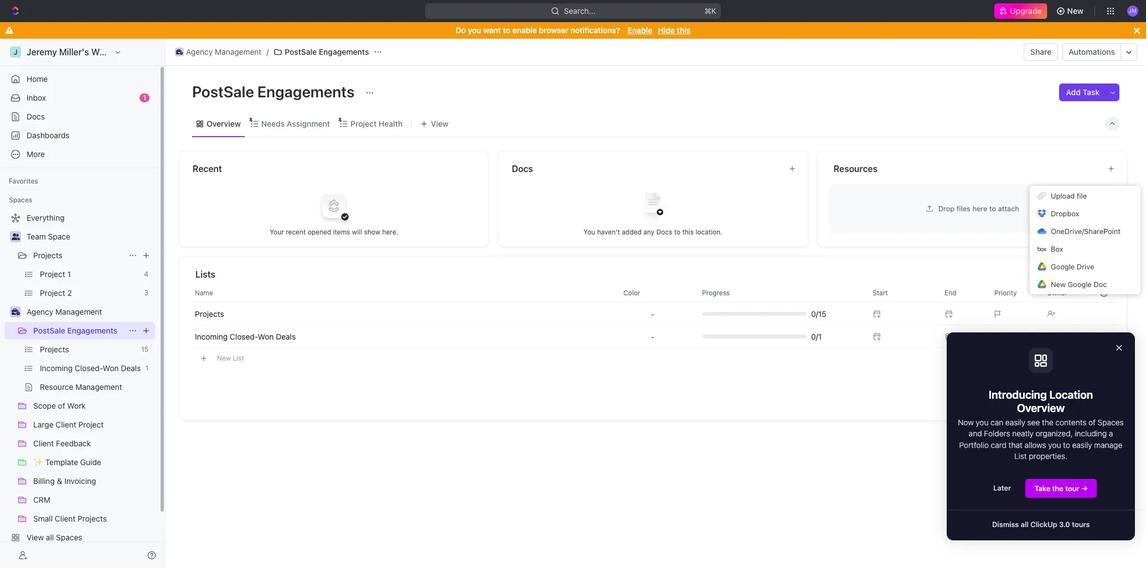 Task type: locate. For each thing, give the bounding box(es) containing it.
navigation containing ×
[[947, 333, 1147, 541]]

0 vertical spatial business time image
[[176, 49, 183, 55]]

you right do
[[468, 25, 481, 35]]

onedrive/sharepoint
[[1051, 227, 1121, 236]]

and
[[969, 430, 983, 439]]

1 vertical spatial google
[[1068, 280, 1092, 289]]

0 vertical spatial list
[[233, 354, 244, 363]]

business time image inside sidebar navigation
[[11, 309, 20, 316]]

management inside sidebar navigation
[[55, 307, 102, 317]]

1
[[143, 94, 146, 102]]

docs inside docs link
[[27, 112, 45, 121]]

recent
[[286, 228, 306, 236]]

1 vertical spatial you
[[976, 418, 989, 428]]

0 vertical spatial overview
[[207, 119, 241, 128]]

agency management inside sidebar navigation
[[27, 307, 102, 317]]

2 vertical spatial docs
[[657, 228, 673, 236]]

new inside button
[[1068, 6, 1084, 16]]

dropbox button
[[1030, 205, 1141, 223]]

0 horizontal spatial projects
[[33, 251, 62, 260]]

easily up neatly on the bottom right
[[1006, 418, 1026, 428]]

share button
[[1024, 43, 1059, 61]]

haven't
[[597, 228, 620, 236]]

box
[[1051, 245, 1064, 254]]

1 horizontal spatial you
[[976, 418, 989, 428]]

0 horizontal spatial agency management
[[27, 307, 102, 317]]

2 vertical spatial postsale
[[33, 326, 65, 336]]

agency management
[[186, 47, 262, 57], [27, 307, 102, 317]]

0 vertical spatial agency
[[186, 47, 213, 57]]

2 vertical spatial engagements
[[67, 326, 117, 336]]

0 vertical spatial projects link
[[33, 247, 124, 265]]

0 horizontal spatial new
[[217, 354, 231, 363]]

here
[[973, 204, 988, 213]]

resources
[[834, 164, 878, 174]]

1 horizontal spatial management
[[215, 47, 262, 57]]

⌘k
[[705, 6, 717, 16]]

easily down "including"
[[1073, 441, 1093, 450]]

0 horizontal spatial projects link
[[33, 247, 124, 265]]

0 vertical spatial google
[[1051, 263, 1075, 271]]

1 vertical spatial agency management link
[[27, 304, 153, 321]]

files
[[957, 204, 971, 213]]

new list button
[[191, 349, 1119, 368]]

added
[[622, 228, 642, 236]]

0 vertical spatial postsale
[[285, 47, 317, 57]]

dashboards link
[[4, 127, 155, 145]]

1 vertical spatial list
[[1015, 452, 1028, 461]]

2 horizontal spatial you
[[1049, 441, 1062, 450]]

1 horizontal spatial easily
[[1073, 441, 1093, 450]]

projects link down "name"
[[195, 309, 224, 319]]

0 vertical spatial postsale engagements link
[[271, 45, 372, 59]]

overview up "recent"
[[207, 119, 241, 128]]

0 vertical spatial docs
[[27, 112, 45, 121]]

projects down "name"
[[195, 309, 224, 319]]

to down the organized,
[[1064, 441, 1071, 450]]

will
[[352, 228, 362, 236]]

new
[[1068, 6, 1084, 16], [1051, 280, 1066, 289], [217, 354, 231, 363]]

new for new list
[[217, 354, 231, 363]]

0 horizontal spatial spaces
[[9, 196, 32, 204]]

1 vertical spatial management
[[55, 307, 102, 317]]

navigation
[[947, 333, 1147, 541]]

neatly
[[1013, 430, 1034, 439]]

health
[[379, 119, 403, 128]]

0 vertical spatial you
[[468, 25, 481, 35]]

0/1
[[812, 332, 822, 342]]

spaces inside introducing location overview now you can easily see the contents of spaces and folders neatly organized, including a portfolio card that allows you to easily manage list properties.
[[1098, 418, 1124, 428]]

tree containing team space
[[4, 209, 155, 566]]

the up the organized,
[[1043, 418, 1054, 428]]

onedrive/sharepoint button
[[1030, 223, 1141, 240]]

1 horizontal spatial list
[[1015, 452, 1028, 461]]

1 horizontal spatial spaces
[[1098, 418, 1124, 428]]

google inside google drive button
[[1051, 263, 1075, 271]]

favorites button
[[4, 175, 43, 188]]

folders
[[985, 430, 1011, 439]]

1 vertical spatial spaces
[[1098, 418, 1124, 428]]

incoming
[[195, 332, 228, 342]]

1 vertical spatial projects link
[[195, 309, 224, 319]]

automations
[[1069, 47, 1116, 57]]

1 vertical spatial business time image
[[11, 309, 20, 316]]

2 vertical spatial new
[[217, 354, 231, 363]]

1 horizontal spatial docs
[[512, 164, 533, 174]]

1 vertical spatial docs
[[512, 164, 533, 174]]

agency management link
[[172, 45, 264, 59], [27, 304, 153, 321]]

dismiss all clickup 3.0 tours
[[993, 521, 1091, 530]]

google down box
[[1051, 263, 1075, 271]]

to right any
[[675, 228, 681, 236]]

notifications?
[[571, 25, 620, 35]]

google down google drive button on the top of page
[[1068, 280, 1092, 289]]

1 vertical spatial agency
[[27, 307, 53, 317]]

2 horizontal spatial new
[[1068, 6, 1084, 16]]

closed-
[[230, 332, 258, 342]]

1 horizontal spatial business time image
[[176, 49, 183, 55]]

0 vertical spatial management
[[215, 47, 262, 57]]

postsale engagements inside sidebar navigation
[[33, 326, 117, 336]]

team space link
[[27, 228, 153, 246]]

projects link down team space link
[[33, 247, 124, 265]]

priority button
[[988, 284, 1041, 302]]

easily
[[1006, 418, 1026, 428], [1073, 441, 1093, 450]]

new down incoming
[[217, 354, 231, 363]]

postsale inside sidebar navigation
[[33, 326, 65, 336]]

new for new
[[1068, 6, 1084, 16]]

properties.
[[1030, 452, 1068, 461]]

0 horizontal spatial management
[[55, 307, 102, 317]]

tours
[[1073, 521, 1091, 530]]

×
[[1116, 341, 1124, 354]]

0 vertical spatial new
[[1068, 6, 1084, 16]]

projects down team space
[[33, 251, 62, 260]]

0 horizontal spatial business time image
[[11, 309, 20, 316]]

inbox
[[27, 93, 46, 102]]

to
[[503, 25, 511, 35], [990, 204, 997, 213], [675, 228, 681, 236], [1064, 441, 1071, 450]]

postsale
[[285, 47, 317, 57], [192, 83, 254, 101], [33, 326, 65, 336]]

0 vertical spatial agency management link
[[172, 45, 264, 59]]

clickup
[[1031, 521, 1058, 530]]

0 horizontal spatial docs
[[27, 112, 45, 121]]

docs
[[27, 112, 45, 121], [512, 164, 533, 174], [657, 228, 673, 236]]

0 vertical spatial agency management
[[186, 47, 262, 57]]

start button
[[866, 284, 938, 302]]

this right hide
[[677, 25, 691, 35]]

1 vertical spatial engagements
[[258, 83, 355, 101]]

1 vertical spatial the
[[1053, 485, 1064, 494]]

1 vertical spatial overview
[[1018, 402, 1065, 415]]

0 horizontal spatial postsale engagements link
[[33, 322, 124, 340]]

add
[[1067, 88, 1081, 97]]

2 vertical spatial postsale engagements
[[33, 326, 117, 336]]

this left location.
[[683, 228, 694, 236]]

0 horizontal spatial agency management link
[[27, 304, 153, 321]]

1 vertical spatial postsale
[[192, 83, 254, 101]]

google
[[1051, 263, 1075, 271], [1068, 280, 1092, 289]]

1 vertical spatial projects
[[195, 309, 224, 319]]

can
[[991, 418, 1004, 428]]

0 vertical spatial postsale engagements
[[285, 47, 369, 57]]

0 vertical spatial projects
[[33, 251, 62, 260]]

deals
[[276, 332, 296, 342]]

lists button
[[195, 268, 1115, 281]]

project health
[[351, 119, 403, 128]]

2 horizontal spatial docs
[[657, 228, 673, 236]]

postsale engagements link
[[271, 45, 372, 59], [33, 322, 124, 340]]

this
[[677, 25, 691, 35], [683, 228, 694, 236]]

engagements
[[319, 47, 369, 57], [258, 83, 355, 101], [67, 326, 117, 336]]

tree
[[4, 209, 155, 566]]

0 vertical spatial spaces
[[9, 196, 32, 204]]

you up and
[[976, 418, 989, 428]]

0 horizontal spatial postsale
[[33, 326, 65, 336]]

1 horizontal spatial overview
[[1018, 402, 1065, 415]]

needs assignment link
[[259, 116, 330, 132]]

progress button
[[696, 284, 860, 302]]

0 horizontal spatial agency
[[27, 307, 53, 317]]

0 horizontal spatial easily
[[1006, 418, 1026, 428]]

owner button
[[1041, 284, 1091, 302]]

agency
[[186, 47, 213, 57], [27, 307, 53, 317]]

0 horizontal spatial list
[[233, 354, 244, 363]]

color button
[[617, 284, 689, 302]]

drop
[[939, 204, 955, 213]]

1 horizontal spatial agency
[[186, 47, 213, 57]]

1 horizontal spatial projects
[[195, 309, 224, 319]]

your
[[270, 228, 284, 236]]

new up automations
[[1068, 6, 1084, 16]]

1 vertical spatial agency management
[[27, 307, 102, 317]]

you
[[468, 25, 481, 35], [976, 418, 989, 428], [1049, 441, 1062, 450]]

1 vertical spatial new
[[1051, 280, 1066, 289]]

of
[[1089, 418, 1096, 428]]

0 horizontal spatial you
[[468, 25, 481, 35]]

upload
[[1051, 192, 1075, 201]]

overview inside introducing location overview now you can easily see the contents of spaces and folders neatly organized, including a portfolio card that allows you to easily manage list properties.
[[1018, 402, 1065, 415]]

project health link
[[349, 116, 403, 132]]

overview up see
[[1018, 402, 1065, 415]]

you haven't added any docs to this location.
[[584, 228, 723, 236]]

postsale engagements
[[285, 47, 369, 57], [192, 83, 358, 101], [33, 326, 117, 336]]

start
[[873, 289, 888, 297]]

spaces down "favorites" button
[[9, 196, 32, 204]]

0 vertical spatial the
[[1043, 418, 1054, 428]]

business time image
[[176, 49, 183, 55], [11, 309, 20, 316]]

you down the organized,
[[1049, 441, 1062, 450]]

task
[[1083, 88, 1100, 97]]

list down the closed-
[[233, 354, 244, 363]]

1 horizontal spatial new
[[1051, 280, 1066, 289]]

0 vertical spatial easily
[[1006, 418, 1026, 428]]

1 horizontal spatial projects link
[[195, 309, 224, 319]]

spaces up a
[[1098, 418, 1124, 428]]

the inside introducing location overview now you can easily see the contents of spaces and folders neatly organized, including a portfolio card that allows you to easily manage list properties.
[[1043, 418, 1054, 428]]

new down google drive
[[1051, 280, 1066, 289]]

the left tour
[[1053, 485, 1064, 494]]

1 horizontal spatial postsale
[[192, 83, 254, 101]]

list down that
[[1015, 452, 1028, 461]]

new for new google doc
[[1051, 280, 1066, 289]]



Task type: describe. For each thing, give the bounding box(es) containing it.
list inside new list button
[[233, 354, 244, 363]]

agency inside sidebar navigation
[[27, 307, 53, 317]]

→
[[1082, 485, 1089, 494]]

upload file
[[1051, 192, 1088, 201]]

any
[[644, 228, 655, 236]]

new list
[[217, 354, 244, 363]]

2 vertical spatial you
[[1049, 441, 1062, 450]]

no recent items image
[[312, 184, 356, 228]]

incoming closed-won deals link
[[195, 332, 296, 342]]

enable
[[628, 25, 653, 35]]

home link
[[4, 70, 155, 88]]

now
[[959, 418, 974, 428]]

color
[[624, 289, 641, 297]]

upgrade
[[1011, 6, 1042, 16]]

doc
[[1094, 280, 1108, 289]]

assignment
[[287, 119, 330, 128]]

1 horizontal spatial agency management link
[[172, 45, 264, 59]]

dismiss all clickup 3.0 tours button
[[984, 516, 1099, 535]]

1 vertical spatial postsale engagements link
[[33, 322, 124, 340]]

dashboards
[[27, 131, 70, 140]]

to right here
[[990, 204, 997, 213]]

new google doc
[[1051, 280, 1108, 289]]

manage
[[1095, 441, 1123, 450]]

list inside introducing location overview now you can easily see the contents of spaces and folders neatly organized, including a portfolio card that allows you to easily manage list properties.
[[1015, 452, 1028, 461]]

see
[[1028, 418, 1041, 428]]

new button
[[1052, 2, 1091, 20]]

add task button
[[1060, 84, 1107, 101]]

contents
[[1056, 418, 1087, 428]]

name
[[195, 289, 213, 297]]

end
[[945, 289, 957, 297]]

introducing location overview now you can easily see the contents of spaces and folders neatly organized, including a portfolio card that allows you to easily manage list properties.
[[959, 389, 1126, 461]]

here.
[[382, 228, 398, 236]]

priority
[[995, 289, 1018, 297]]

no most used docs image
[[631, 184, 676, 228]]

incoming closed-won deals
[[195, 332, 296, 342]]

box button
[[1030, 240, 1141, 258]]

allows
[[1025, 441, 1047, 450]]

card
[[991, 441, 1007, 450]]

new google doc button
[[1030, 276, 1141, 294]]

file
[[1077, 192, 1088, 201]]

1 vertical spatial this
[[683, 228, 694, 236]]

0 horizontal spatial overview
[[207, 119, 241, 128]]

automations button
[[1064, 44, 1121, 60]]

that
[[1009, 441, 1023, 450]]

introducing
[[989, 389, 1048, 402]]

all
[[1021, 521, 1029, 530]]

favorites
[[9, 177, 38, 186]]

1 vertical spatial easily
[[1073, 441, 1093, 450]]

needs assignment
[[261, 119, 330, 128]]

take
[[1035, 485, 1051, 494]]

upload file button
[[1030, 187, 1141, 205]]

spaces inside sidebar navigation
[[9, 196, 32, 204]]

items
[[333, 228, 350, 236]]

later
[[994, 484, 1012, 493]]

project
[[351, 119, 377, 128]]

google drive
[[1051, 263, 1095, 271]]

take the tour → button
[[1026, 479, 1098, 499]]

you
[[584, 228, 596, 236]]

show
[[364, 228, 381, 236]]

do you want to enable browser notifications? enable hide this
[[456, 25, 691, 35]]

projects inside sidebar navigation
[[33, 251, 62, 260]]

needs
[[261, 119, 285, 128]]

want
[[483, 25, 501, 35]]

resources button
[[834, 162, 1099, 176]]

to inside introducing location overview now you can easily see the contents of spaces and folders neatly organized, including a portfolio card that allows you to easily manage list properties.
[[1064, 441, 1071, 450]]

space
[[48, 232, 70, 242]]

browser
[[539, 25, 569, 35]]

do
[[456, 25, 466, 35]]

opened
[[308, 228, 331, 236]]

portfolio
[[960, 441, 989, 450]]

attach
[[999, 204, 1020, 213]]

location.
[[696, 228, 723, 236]]

docs link
[[4, 108, 155, 126]]

a
[[1110, 430, 1114, 439]]

dismiss
[[993, 521, 1020, 530]]

user group image
[[11, 234, 20, 240]]

tree inside sidebar navigation
[[4, 209, 155, 566]]

recent
[[193, 164, 222, 174]]

hide
[[658, 25, 675, 35]]

drop files here to attach
[[939, 204, 1020, 213]]

the inside button
[[1053, 485, 1064, 494]]

team space
[[27, 232, 70, 242]]

2 horizontal spatial postsale
[[285, 47, 317, 57]]

0 vertical spatial this
[[677, 25, 691, 35]]

owner
[[1048, 289, 1068, 297]]

0 vertical spatial engagements
[[319, 47, 369, 57]]

home
[[27, 74, 48, 84]]

1 vertical spatial postsale engagements
[[192, 83, 358, 101]]

tour
[[1066, 485, 1080, 494]]

overview link
[[204, 116, 241, 132]]

take the tour →
[[1035, 485, 1089, 494]]

to right want at the top left
[[503, 25, 511, 35]]

share
[[1031, 47, 1052, 57]]

location
[[1050, 389, 1094, 402]]

later button
[[985, 479, 1021, 498]]

sidebar navigation
[[0, 39, 166, 569]]

/
[[267, 47, 269, 57]]

end button
[[938, 284, 988, 302]]

1 horizontal spatial postsale engagements link
[[271, 45, 372, 59]]

your recent opened items will show here.
[[270, 228, 398, 236]]

search...
[[564, 6, 596, 16]]

google inside the new google doc button
[[1068, 280, 1092, 289]]

organized,
[[1036, 430, 1073, 439]]

engagements inside sidebar navigation
[[67, 326, 117, 336]]

1 horizontal spatial agency management
[[186, 47, 262, 57]]



Task type: vqa. For each thing, say whether or not it's contained in the screenshot.
added
yes



